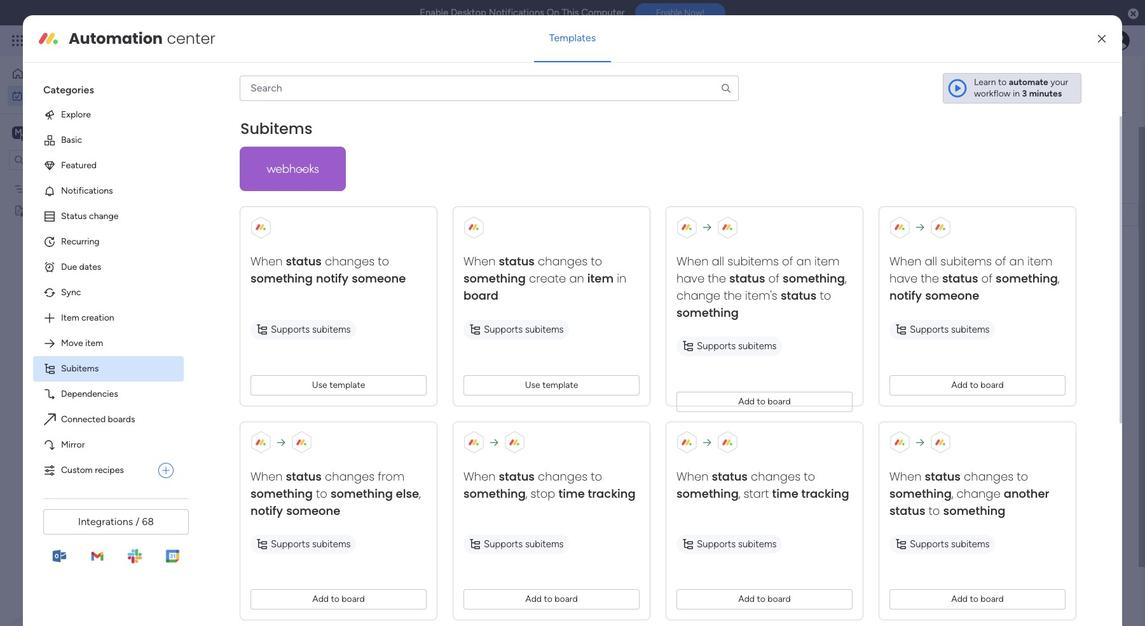 Task type: vqa. For each thing, say whether or not it's contained in the screenshot.
second group from the top
no



Task type: describe. For each thing, give the bounding box(es) containing it.
past dates / 1 item
[[214, 184, 311, 200]]

item's
[[745, 288, 778, 304]]

automate
[[1009, 77, 1048, 88]]

supports subitems for create an
[[484, 324, 564, 336]]

plan inside marketing plan link
[[713, 210, 730, 221]]

dependencies option
[[33, 382, 184, 408]]

when inside when status changes   to something notify someone
[[251, 254, 283, 270]]

to inside the 'status to something'
[[820, 288, 831, 304]]

use template button for item
[[464, 375, 640, 396]]

use template for someone
[[312, 380, 365, 391]]

this week /
[[214, 298, 282, 314]]

this for this week /
[[214, 298, 237, 314]]

/ inside button
[[136, 516, 139, 528]]

create
[[529, 271, 566, 287]]

when status changes to something , stop time tracking
[[464, 469, 636, 502]]

today
[[214, 252, 250, 268]]

changes for something
[[325, 469, 375, 485]]

changes for start
[[751, 469, 801, 485]]

the inside , change the item's
[[724, 288, 742, 304]]

items inside today / 0 items
[[270, 256, 292, 267]]

move item
[[61, 338, 103, 349]]

status for when status changes   to something create an item in board
[[499, 254, 535, 270]]

move
[[61, 338, 83, 349]]

add to board button for to
[[890, 590, 1066, 610]]

0 vertical spatial subitems
[[240, 118, 312, 139]]

subitems for create an
[[525, 324, 564, 336]]

date
[[273, 436, 300, 451]]

something inside when status changes to something , change
[[890, 486, 952, 502]]

see plans image
[[211, 33, 222, 48]]

subitems up status of something , notify someone
[[941, 254, 992, 270]]

when status changes   to something create an item in board
[[464, 254, 626, 304]]

center
[[167, 28, 215, 49]]

main
[[29, 126, 52, 138]]

changes for stop
[[538, 469, 588, 485]]

changes for an
[[538, 254, 588, 270]]

something inside when status changes   to something create an item in board
[[464, 271, 526, 287]]

custom recipes
[[61, 465, 124, 476]]

items inside without a date / 0 items
[[320, 439, 342, 450]]

creation
[[81, 313, 114, 324]]

computer
[[581, 7, 625, 18]]

/ right next
[[275, 344, 281, 360]]

something inside when status changes to something , stop time tracking
[[464, 486, 526, 502]]

templates button
[[534, 23, 611, 53]]

change inside when status changes to something , change
[[957, 486, 1001, 502]]

hide done items
[[335, 132, 400, 142]]

status for when status changes to something , start time tracking
[[712, 469, 748, 485]]

changes for someone
[[325, 254, 375, 270]]

when all subitems of an item have the for notify
[[890, 254, 1053, 287]]

someone inside status of something , notify someone
[[925, 288, 979, 304]]

connected
[[61, 414, 106, 425]]

main workspace
[[29, 126, 104, 138]]

, inside when status changes to something , change
[[952, 486, 953, 502]]

none search field filter dashboard by text
[[188, 127, 307, 148]]

0 vertical spatial plan
[[72, 183, 89, 194]]

work for monday
[[103, 33, 126, 48]]

supports for , change the item's
[[697, 341, 736, 352]]

later
[[214, 390, 243, 406]]

Filter dashboard by text search field
[[188, 127, 307, 148]]

when status changes to something , start time tracking
[[677, 469, 849, 502]]

subitems up , change the item's
[[728, 254, 779, 270]]

else
[[396, 486, 419, 502]]

monday
[[57, 33, 100, 48]]

it
[[1026, 210, 1031, 221]]

when inside when status changes to something , start time tracking
[[677, 469, 709, 485]]

of inside status of something , notify someone
[[981, 271, 993, 287]]

v2 overdue deadline image
[[876, 209, 886, 221]]

use template button for someone
[[251, 375, 427, 396]]

supports subitems for , stop
[[484, 539, 564, 550]]

today / 0 items
[[214, 252, 292, 268]]

status for when status changes from something to something else , notify someone
[[286, 469, 322, 485]]

add for to
[[951, 594, 968, 605]]

0 inside without a date / 0 items
[[312, 439, 318, 450]]

work for my
[[42, 90, 62, 101]]

status
[[61, 211, 87, 222]]

/ left the '1' on the left
[[278, 184, 284, 200]]

add to board for when status changes to something , stop time tracking
[[525, 594, 578, 605]]

tracking for when status changes to something , stop time tracking
[[588, 486, 636, 502]]

template for someone
[[329, 380, 365, 391]]

the for status
[[708, 271, 726, 287]]

your
[[1051, 77, 1068, 88]]

integrations / 68
[[78, 516, 154, 528]]

/ right "date"
[[303, 436, 309, 451]]

add to board button for when status changes to something , stop time tracking
[[464, 590, 640, 610]]

featured option
[[33, 153, 184, 179]]

a
[[262, 436, 270, 451]]

to inside when status changes to something , change
[[1017, 469, 1028, 485]]

an for ,
[[1009, 254, 1024, 270]]

status change
[[61, 211, 118, 222]]

68
[[142, 516, 154, 528]]

mirror option
[[33, 433, 184, 458]]

subitems for to
[[312, 539, 351, 550]]

my for my work
[[28, 90, 40, 101]]

items inside later / 0 items
[[263, 394, 285, 404]]

when status changes   to something notify someone
[[251, 254, 406, 287]]

templates
[[549, 32, 596, 44]]

supports subitems down when status changes   to something notify someone
[[271, 324, 351, 336]]

the for notify
[[921, 271, 939, 287]]

, inside , change the item's
[[845, 271, 847, 287]]

select product image
[[11, 34, 24, 47]]

3
[[1022, 88, 1027, 99]]

nov
[[905, 210, 920, 220]]

management
[[128, 33, 198, 48]]

1
[[287, 188, 291, 198]]

this week
[[572, 211, 609, 221]]

sync
[[61, 287, 81, 298]]

search image for filter dashboard by text search box
[[292, 132, 302, 142]]

something inside status of something , notify someone
[[996, 271, 1058, 287]]

, inside when status changes to something , stop time tracking
[[526, 486, 527, 502]]

my for my work
[[191, 74, 220, 102]]

categories heading
[[33, 73, 184, 102]]

item inside option
[[85, 338, 103, 349]]

subitems for , stop
[[525, 539, 564, 550]]

all for notify
[[925, 254, 937, 270]]

on
[[547, 7, 559, 18]]

done
[[356, 132, 376, 142]]

when inside when status changes to something , change
[[890, 469, 922, 485]]

minutes
[[1029, 88, 1062, 99]]

due
[[61, 262, 77, 273]]

someone inside when status changes   to something notify someone
[[352, 271, 406, 287]]

supports for to
[[271, 539, 310, 550]]

to something
[[925, 503, 1006, 519]]

integrations
[[78, 516, 133, 528]]

this for this week
[[572, 211, 587, 221]]

to inside when status changes   to something notify someone
[[378, 254, 389, 270]]

/ right today at the top left of the page
[[253, 252, 259, 268]]

dependencies
[[61, 389, 118, 400]]

0 vertical spatial this
[[562, 7, 579, 18]]

working on it
[[978, 210, 1031, 221]]

another status
[[890, 486, 1049, 519]]

add for when status changes to something , stop time tracking
[[525, 594, 542, 605]]

add to board for ,
[[312, 594, 365, 605]]

dates for due
[[79, 262, 101, 273]]

hide
[[335, 132, 354, 142]]

use for item
[[525, 380, 540, 391]]

working
[[978, 210, 1011, 221]]

another
[[1004, 486, 1049, 502]]

1 vertical spatial marketing plan
[[671, 210, 730, 221]]

template for item
[[542, 380, 578, 391]]

status for when status changes to something , stop time tracking
[[499, 469, 535, 485]]

items right done at the top
[[379, 132, 400, 142]]

supports subitems for to
[[271, 539, 351, 550]]

past
[[214, 184, 239, 200]]

when all subitems of an item have the for status
[[677, 254, 840, 287]]

/ right later
[[246, 390, 252, 406]]

status for when status changes to something , change
[[925, 469, 961, 485]]

something inside when status changes   to something notify someone
[[251, 271, 313, 287]]

Search for a column type search field
[[240, 76, 739, 101]]

board inside when status changes   to something create an item in board
[[464, 288, 499, 304]]

change for , change the item's
[[677, 288, 720, 304]]

time for , start
[[772, 486, 798, 502]]

without a date / 0 items
[[214, 436, 342, 451]]

when inside the when status changes from something to something else , notify someone
[[251, 469, 283, 485]]

add to board for when status changes to something , start time tracking
[[738, 594, 791, 605]]

my work
[[28, 90, 62, 101]]

custom recipes option
[[33, 458, 153, 484]]

lottie animation element
[[0, 498, 162, 627]]

help button
[[1037, 591, 1082, 612]]

subitems down when status changes   to something notify someone
[[312, 324, 351, 336]]

add for ,
[[312, 594, 329, 605]]

learn
[[974, 77, 996, 88]]

notify inside status of something , notify someone
[[890, 288, 922, 304]]

boards
[[108, 414, 135, 425]]

explore option
[[33, 102, 184, 128]]

supports for , stop
[[484, 539, 523, 550]]

without
[[214, 436, 259, 451]]

stop
[[531, 486, 555, 502]]

item creation
[[61, 313, 114, 324]]

enable desktop notifications on this computer
[[420, 7, 625, 18]]

time for , stop
[[559, 486, 585, 502]]

dapulse close image
[[1128, 8, 1139, 20]]

add to board button for when status changes to something , start time tracking
[[677, 590, 853, 610]]

status of something , notify someone
[[890, 271, 1060, 304]]

something inside when status changes to something , start time tracking
[[677, 486, 739, 502]]

change for status change
[[89, 211, 118, 222]]

connected boards
[[61, 414, 135, 425]]

desktop
[[451, 7, 486, 18]]

status change option
[[33, 204, 184, 229]]

add to board button for ,
[[251, 590, 427, 610]]

when inside when status changes   to something create an item in board
[[464, 254, 496, 270]]



Task type: locate. For each thing, give the bounding box(es) containing it.
1 vertical spatial this
[[572, 211, 587, 221]]

supports for , change
[[910, 539, 949, 550]]

next
[[214, 344, 240, 360]]

workspace
[[54, 126, 104, 138]]

supports subitems down to something
[[910, 539, 990, 550]]

week for this week /
[[240, 298, 270, 314]]

changes inside when status changes   to something create an item in board
[[538, 254, 588, 270]]

2 vertical spatial change
[[957, 486, 1001, 502]]

subitems down the when status changes from something to something else , notify someone
[[312, 539, 351, 550]]

status of something
[[729, 271, 845, 287]]

use template for item
[[525, 380, 578, 391]]

2 all from the left
[[925, 254, 937, 270]]

subitems for , start
[[738, 539, 777, 550]]

1 horizontal spatial subitems
[[240, 118, 312, 139]]

custom
[[61, 465, 93, 476]]

item inside past dates / 1 item
[[293, 188, 311, 198]]

learn to automate
[[974, 77, 1048, 88]]

change up to something
[[957, 486, 1001, 502]]

0 vertical spatial marketing plan
[[30, 183, 89, 194]]

0 horizontal spatial plan
[[72, 183, 89, 194]]

1 vertical spatial notifications
[[61, 186, 113, 196]]

status inside when status changes to something , start time tracking
[[712, 469, 748, 485]]

subitems inside 'option'
[[61, 364, 99, 374]]

/ down today / 0 items
[[273, 298, 279, 314]]

home image
[[11, 67, 24, 80]]

0 vertical spatial none search field
[[240, 76, 739, 101]]

status
[[286, 254, 322, 270], [499, 254, 535, 270], [729, 271, 765, 287], [942, 271, 978, 287], [781, 288, 817, 304], [286, 469, 322, 485], [499, 469, 535, 485], [712, 469, 748, 485], [925, 469, 961, 485], [890, 503, 925, 519]]

2 time from the left
[[772, 486, 798, 502]]

items right "date"
[[320, 439, 342, 450]]

0 horizontal spatial time
[[559, 486, 585, 502]]

search image for search for a column type search box
[[720, 83, 732, 94]]

supports subitems down when status changes   to something create an item in board
[[484, 324, 564, 336]]

, inside status of something , notify someone
[[1058, 271, 1060, 287]]

time right stop on the left bottom of page
[[559, 486, 585, 502]]

changes
[[325, 254, 375, 270], [538, 254, 588, 270], [325, 469, 375, 485], [538, 469, 588, 485], [751, 469, 801, 485], [964, 469, 1014, 485]]

time right start at bottom right
[[772, 486, 798, 502]]

m
[[15, 127, 22, 138]]

changes inside when status changes to something , start time tracking
[[751, 469, 801, 485]]

workspace selection element
[[12, 125, 106, 141]]

subitems down when status changes   to something create an item in board
[[525, 324, 564, 336]]

1 horizontal spatial marketing plan
[[671, 210, 730, 221]]

something inside the 'status to something'
[[677, 305, 739, 321]]

0 horizontal spatial all
[[712, 254, 724, 270]]

item right move on the left bottom of the page
[[85, 338, 103, 349]]

1 vertical spatial in
[[617, 271, 626, 287]]

1 horizontal spatial work
[[103, 33, 126, 48]]

change inside , change the item's
[[677, 288, 720, 304]]

1 vertical spatial subitems
[[61, 364, 99, 374]]

subitems
[[240, 118, 312, 139], [61, 364, 99, 374]]

2 horizontal spatial 0
[[312, 439, 318, 450]]

an for , change the item's
[[796, 254, 811, 270]]

1 horizontal spatial notifications
[[489, 7, 544, 18]]

from
[[378, 469, 404, 485]]

all down marketing plan link
[[712, 254, 724, 270]]

week for next week /
[[243, 344, 272, 360]]

to inside the when status changes from something to something else , notify someone
[[316, 486, 327, 502]]

notify inside when status changes   to something notify someone
[[316, 271, 348, 287]]

enable inside button
[[656, 8, 682, 18]]

1 template from the left
[[329, 380, 365, 391]]

1 horizontal spatial use
[[525, 380, 540, 391]]

1 horizontal spatial 0
[[262, 256, 268, 267]]

status inside the 'status to something'
[[781, 288, 817, 304]]

1 horizontal spatial use template
[[525, 380, 578, 391]]

2 vertical spatial notify
[[251, 503, 283, 519]]

my inside button
[[28, 90, 40, 101]]

tracking
[[588, 486, 636, 502], [801, 486, 849, 502]]

1 horizontal spatial have
[[890, 271, 918, 287]]

monday work management
[[57, 33, 198, 48]]

connected boards option
[[33, 408, 184, 433]]

an down on
[[1009, 254, 1024, 270]]

use for someone
[[312, 380, 327, 391]]

Search in workspace field
[[27, 153, 106, 167]]

in inside when status changes   to something create an item in board
[[617, 271, 626, 287]]

1 vertical spatial work
[[42, 90, 62, 101]]

supports subitems for , change
[[910, 539, 990, 550]]

1 horizontal spatial enable
[[656, 8, 682, 18]]

have for notify
[[890, 271, 918, 287]]

add
[[951, 380, 968, 391], [738, 396, 755, 407], [312, 594, 329, 605], [525, 594, 542, 605], [738, 594, 755, 605], [951, 594, 968, 605]]

notes
[[30, 205, 54, 216]]

0 horizontal spatial enable
[[420, 7, 448, 18]]

in inside your workflow in
[[1013, 88, 1020, 99]]

item right "create"
[[587, 271, 614, 287]]

0 horizontal spatial notifications
[[61, 186, 113, 196]]

recipes
[[95, 465, 124, 476]]

0 vertical spatial someone
[[352, 271, 406, 287]]

subitems
[[728, 254, 779, 270], [941, 254, 992, 270], [312, 324, 351, 336], [525, 324, 564, 336], [951, 324, 990, 336], [738, 341, 777, 352], [312, 539, 351, 550], [525, 539, 564, 550], [738, 539, 777, 550], [951, 539, 990, 550]]

0 horizontal spatial in
[[617, 271, 626, 287]]

status inside when status changes to something , stop time tracking
[[499, 469, 535, 485]]

subitems down start at bottom right
[[738, 539, 777, 550]]

2 vertical spatial someone
[[286, 503, 340, 519]]

supports subitems down start at bottom right
[[697, 539, 777, 550]]

0 vertical spatial 0
[[262, 256, 268, 267]]

my left work
[[191, 74, 220, 102]]

due dates
[[61, 262, 101, 273]]

to inside when status changes to something , stop time tracking
[[591, 469, 602, 485]]

1 horizontal spatial change
[[677, 288, 720, 304]]

dates inside due dates option
[[79, 262, 101, 273]]

2 vertical spatial this
[[214, 298, 237, 314]]

changes inside when status changes to something , change
[[964, 469, 1014, 485]]

all
[[712, 254, 724, 270], [925, 254, 937, 270]]

0 horizontal spatial when all subitems of an item have the
[[677, 254, 840, 287]]

due dates option
[[33, 255, 184, 280]]

week
[[589, 211, 609, 221], [240, 298, 270, 314], [243, 344, 272, 360]]

change down the notifications option
[[89, 211, 118, 222]]

automation  center image
[[38, 29, 59, 49]]

0 horizontal spatial 0
[[255, 394, 260, 404]]

item down it
[[1027, 254, 1053, 270]]

1 vertical spatial week
[[240, 298, 270, 314]]

0 horizontal spatial have
[[677, 271, 705, 287]]

notifications inside option
[[61, 186, 113, 196]]

0 horizontal spatial change
[[89, 211, 118, 222]]

to inside when status changes   to something create an item in board
[[591, 254, 602, 270]]

of
[[782, 254, 793, 270], [995, 254, 1006, 270], [768, 271, 780, 287], [981, 271, 993, 287]]

supports for create an
[[484, 324, 523, 336]]

0 horizontal spatial dates
[[79, 262, 101, 273]]

time inside when status changes to something , start time tracking
[[772, 486, 798, 502]]

tracking inside when status changes to something , start time tracking
[[801, 486, 849, 502]]

2 template from the left
[[542, 380, 578, 391]]

featured
[[61, 160, 97, 171]]

, inside when status changes to something , start time tracking
[[739, 486, 740, 502]]

change
[[89, 211, 118, 222], [677, 288, 720, 304], [957, 486, 1001, 502]]

1 horizontal spatial tracking
[[801, 486, 849, 502]]

item creation option
[[33, 306, 184, 331]]

all for status
[[712, 254, 724, 270]]

1 horizontal spatial template
[[542, 380, 578, 391]]

sync option
[[33, 280, 184, 306]]

0 horizontal spatial tracking
[[588, 486, 636, 502]]

mirror
[[61, 440, 85, 451]]

None search field
[[240, 76, 739, 101], [188, 127, 307, 148]]

work
[[225, 74, 276, 102]]

work inside my work button
[[42, 90, 62, 101]]

week for this week
[[589, 211, 609, 221]]

subitems for , change
[[951, 539, 990, 550]]

when
[[251, 254, 283, 270], [464, 254, 496, 270], [677, 254, 709, 270], [890, 254, 922, 270], [251, 469, 283, 485], [464, 469, 496, 485], [677, 469, 709, 485], [890, 469, 922, 485]]

0 vertical spatial change
[[89, 211, 118, 222]]

0 vertical spatial in
[[1013, 88, 1020, 99]]

an up status of something
[[796, 254, 811, 270]]

1 time from the left
[[559, 486, 585, 502]]

1 vertical spatial search image
[[292, 132, 302, 142]]

2 horizontal spatial someone
[[925, 288, 979, 304]]

to inside when status changes to something , start time tracking
[[804, 469, 815, 485]]

2 when all subitems of an item have the from the left
[[890, 254, 1053, 287]]

help
[[1048, 595, 1071, 608]]

0 right "date"
[[312, 439, 318, 450]]

subitems for ,
[[951, 324, 990, 336]]

subitems down status of something , notify someone
[[951, 324, 990, 336]]

1 horizontal spatial all
[[925, 254, 937, 270]]

enable now!
[[656, 8, 704, 18]]

basic
[[61, 135, 82, 146]]

item right the '1' on the left
[[293, 188, 311, 198]]

enable for enable desktop notifications on this computer
[[420, 7, 448, 18]]

0 horizontal spatial an
[[569, 271, 584, 287]]

categories
[[43, 84, 94, 96]]

notifications left on at the top of page
[[489, 7, 544, 18]]

notifications option
[[33, 179, 184, 204]]

enable for enable now!
[[656, 8, 682, 18]]

supports subitems down status of something , notify someone
[[910, 324, 990, 336]]

0 vertical spatial dates
[[242, 184, 275, 200]]

1 vertical spatial change
[[677, 288, 720, 304]]

1 when all subitems of an item have the from the left
[[677, 254, 840, 287]]

, change the item's
[[677, 271, 847, 304]]

when all subitems of an item have the down working on the top right of the page
[[890, 254, 1053, 287]]

0 horizontal spatial marketing
[[30, 183, 70, 194]]

supports subitems for ,
[[910, 324, 990, 336]]

0 inside today / 0 items
[[262, 256, 268, 267]]

changes inside when status changes   to something notify someone
[[325, 254, 375, 270]]

0 horizontal spatial use template
[[312, 380, 365, 391]]

change inside option
[[89, 211, 118, 222]]

enable left now!
[[656, 8, 682, 18]]

dates left the '1' on the left
[[242, 184, 275, 200]]

integrations / 68 button
[[43, 510, 189, 535]]

1 vertical spatial none search field
[[188, 127, 307, 148]]

1 tracking from the left
[[588, 486, 636, 502]]

when status changes from something to something else , notify someone
[[251, 469, 421, 519]]

dates for past
[[242, 184, 275, 200]]

0 horizontal spatial marketing plan
[[30, 183, 89, 194]]

supports subitems down the when status changes from something to something else , notify someone
[[271, 539, 351, 550]]

subitems down to something
[[951, 539, 990, 550]]

1 vertical spatial notify
[[890, 288, 922, 304]]

when all subitems of an item have the up item's
[[677, 254, 840, 287]]

1 use template button from the left
[[251, 375, 427, 396]]

add to board
[[951, 380, 1004, 391], [738, 396, 791, 407], [312, 594, 365, 605], [525, 594, 578, 605], [738, 594, 791, 605], [951, 594, 1004, 605]]

0 horizontal spatial notify
[[251, 503, 283, 519]]

time inside when status changes to something , stop time tracking
[[559, 486, 585, 502]]

status inside another status
[[890, 503, 925, 519]]

status for when status changes   to something notify someone
[[286, 254, 322, 270]]

kendall parks image
[[1110, 31, 1130, 51]]

status inside the when status changes from something to something else , notify someone
[[286, 469, 322, 485]]

2 vertical spatial week
[[243, 344, 272, 360]]

marketing plan
[[30, 183, 89, 194], [671, 210, 730, 221]]

2 use template button from the left
[[464, 375, 640, 396]]

1 vertical spatial 0
[[255, 394, 260, 404]]

0 horizontal spatial subitems
[[61, 364, 99, 374]]

status inside when status changes   to something notify someone
[[286, 254, 322, 270]]

when all subitems of an item have the
[[677, 254, 840, 287], [890, 254, 1053, 287]]

2 vertical spatial 0
[[312, 439, 318, 450]]

recurring
[[61, 236, 100, 247]]

1 horizontal spatial use template button
[[464, 375, 640, 396]]

1 horizontal spatial time
[[772, 486, 798, 502]]

changes inside when status changes to something , stop time tracking
[[538, 469, 588, 485]]

dates
[[242, 184, 275, 200], [79, 262, 101, 273]]

subitems down stop on the left bottom of page
[[525, 539, 564, 550]]

1 horizontal spatial someone
[[352, 271, 406, 287]]

all down 9
[[925, 254, 937, 270]]

1 horizontal spatial in
[[1013, 88, 1020, 99]]

0 horizontal spatial my
[[28, 90, 40, 101]]

0 horizontal spatial someone
[[286, 503, 340, 519]]

notifications up status change
[[61, 186, 113, 196]]

to
[[998, 77, 1007, 88], [378, 254, 389, 270], [591, 254, 602, 270], [820, 288, 831, 304], [970, 380, 978, 391], [757, 396, 765, 407], [591, 469, 602, 485], [804, 469, 815, 485], [1017, 469, 1028, 485], [316, 486, 327, 502], [929, 503, 940, 519], [331, 594, 339, 605], [544, 594, 552, 605], [757, 594, 765, 605], [970, 594, 978, 605]]

0 vertical spatial search image
[[720, 83, 732, 94]]

list box
[[0, 175, 162, 393]]

0 right today at the top left of the page
[[262, 256, 268, 267]]

1 horizontal spatial an
[[796, 254, 811, 270]]

0 vertical spatial marketing
[[30, 183, 70, 194]]

work up explore
[[42, 90, 62, 101]]

move item option
[[33, 331, 184, 357]]

notifications
[[489, 7, 544, 18], [61, 186, 113, 196]]

2 use template from the left
[[525, 380, 578, 391]]

when status changes to something , change
[[890, 469, 1028, 502]]

list box containing marketing plan
[[0, 175, 162, 393]]

supports subitems down the 'status to something'
[[697, 341, 777, 352]]

workflow
[[974, 88, 1011, 99]]

1 horizontal spatial marketing
[[671, 210, 711, 221]]

enable now! button
[[635, 3, 725, 22]]

later / 0 items
[[214, 390, 285, 406]]

add to board for to
[[951, 594, 1004, 605]]

subitems for , change the item's
[[738, 341, 777, 352]]

0 for later /
[[255, 394, 260, 404]]

private board image
[[13, 204, 25, 217]]

0 horizontal spatial use
[[312, 380, 327, 391]]

supports subitems for , change the item's
[[697, 341, 777, 352]]

my work
[[191, 74, 276, 102]]

categories list box
[[33, 73, 194, 484]]

items right today at the top left of the page
[[270, 256, 292, 267]]

2 horizontal spatial notify
[[890, 288, 922, 304]]

add for when status changes to something , start time tracking
[[738, 594, 755, 605]]

1 vertical spatial plan
[[713, 210, 730, 221]]

changes for change
[[964, 469, 1014, 485]]

0 right later
[[255, 394, 260, 404]]

,
[[845, 271, 847, 287], [1058, 271, 1060, 287], [419, 486, 421, 502], [526, 486, 527, 502], [739, 486, 740, 502], [952, 486, 953, 502]]

next week /
[[214, 344, 284, 360]]

enable left desktop
[[420, 7, 448, 18]]

marketing plan link
[[670, 204, 787, 227]]

lottie animation image
[[0, 498, 162, 627]]

option
[[0, 177, 162, 180]]

0 horizontal spatial template
[[329, 380, 365, 391]]

search image
[[720, 83, 732, 94], [292, 132, 302, 142]]

1 horizontal spatial my
[[191, 74, 220, 102]]

someone inside the when status changes from something to something else , notify someone
[[286, 503, 340, 519]]

supports subitems for , start
[[697, 539, 777, 550]]

0 vertical spatial work
[[103, 33, 126, 48]]

start
[[744, 486, 769, 502]]

supports for , start
[[697, 539, 736, 550]]

1 vertical spatial marketing
[[671, 210, 711, 221]]

plan
[[72, 183, 89, 194], [713, 210, 730, 221]]

subitems down work
[[240, 118, 312, 139]]

1 use template from the left
[[312, 380, 365, 391]]

status inside status of something , notify someone
[[942, 271, 978, 287]]

recurring option
[[33, 229, 184, 255]]

someone
[[352, 271, 406, 287], [925, 288, 979, 304], [286, 503, 340, 519]]

1 horizontal spatial notify
[[316, 271, 348, 287]]

workspace image
[[12, 126, 25, 140]]

tracking inside when status changes to something , stop time tracking
[[588, 486, 636, 502]]

1 have from the left
[[677, 271, 705, 287]]

0 horizontal spatial work
[[42, 90, 62, 101]]

, inside the when status changes from something to something else , notify someone
[[419, 486, 421, 502]]

tracking for when status changes to something , start time tracking
[[801, 486, 849, 502]]

0 for today /
[[262, 256, 268, 267]]

nov 9
[[905, 210, 927, 220]]

subitems down the move item at the bottom of the page
[[61, 364, 99, 374]]

automation center
[[69, 28, 215, 49]]

0
[[262, 256, 268, 267], [255, 394, 260, 404], [312, 439, 318, 450]]

your workflow in
[[974, 77, 1068, 99]]

search image inside search box
[[720, 83, 732, 94]]

status inside when status changes   to something create an item in board
[[499, 254, 535, 270]]

2 have from the left
[[890, 271, 918, 287]]

supports subitems down stop on the left bottom of page
[[484, 539, 564, 550]]

0 vertical spatial notifications
[[489, 7, 544, 18]]

status inside when status changes to something , change
[[925, 469, 961, 485]]

have for status
[[677, 271, 705, 287]]

0 vertical spatial week
[[589, 211, 609, 221]]

9
[[922, 210, 927, 220]]

1 horizontal spatial search image
[[720, 83, 732, 94]]

explore
[[61, 109, 91, 120]]

item up status of something
[[814, 254, 840, 270]]

1 all from the left
[[712, 254, 724, 270]]

0 horizontal spatial use template button
[[251, 375, 427, 396]]

time
[[559, 486, 585, 502], [772, 486, 798, 502]]

0 horizontal spatial search image
[[292, 132, 302, 142]]

board
[[464, 288, 499, 304], [981, 380, 1004, 391], [768, 396, 791, 407], [342, 594, 365, 605], [555, 594, 578, 605], [768, 594, 791, 605], [981, 594, 1004, 605]]

1 vertical spatial someone
[[925, 288, 979, 304]]

items up without a date / 0 items
[[263, 394, 285, 404]]

subitems option
[[33, 357, 184, 382]]

0 vertical spatial notify
[[316, 271, 348, 287]]

an right "create"
[[569, 271, 584, 287]]

/ left 68
[[136, 516, 139, 528]]

status for another status
[[890, 503, 925, 519]]

1 use from the left
[[312, 380, 327, 391]]

1 horizontal spatial when all subitems of an item have the
[[890, 254, 1053, 287]]

1 vertical spatial dates
[[79, 262, 101, 273]]

supports for ,
[[910, 324, 949, 336]]

an inside when status changes   to something create an item in board
[[569, 271, 584, 287]]

subitems down the 'status to something'
[[738, 341, 777, 352]]

my left categories at left
[[28, 90, 40, 101]]

item inside when status changes   to something create an item in board
[[587, 271, 614, 287]]

1 horizontal spatial plan
[[713, 210, 730, 221]]

when inside when status changes to something , stop time tracking
[[464, 469, 496, 485]]

notify inside the when status changes from something to something else , notify someone
[[251, 503, 283, 519]]

dates right due
[[79, 262, 101, 273]]

status to something
[[677, 288, 831, 321]]

use
[[312, 380, 327, 391], [525, 380, 540, 391]]

work right "monday"
[[103, 33, 126, 48]]

on
[[1014, 210, 1024, 221]]

2 tracking from the left
[[801, 486, 849, 502]]

search image inside filter dashboard by text search box
[[292, 132, 302, 142]]

1 horizontal spatial dates
[[242, 184, 275, 200]]

use template
[[312, 380, 365, 391], [525, 380, 578, 391]]

2 horizontal spatial an
[[1009, 254, 1024, 270]]

change left item's
[[677, 288, 720, 304]]

enable
[[420, 7, 448, 18], [656, 8, 682, 18]]

changes inside the when status changes from something to something else , notify someone
[[325, 469, 375, 485]]

2 horizontal spatial change
[[957, 486, 1001, 502]]

basic option
[[33, 128, 184, 153]]

2 use from the left
[[525, 380, 540, 391]]

my work button
[[8, 86, 137, 106]]

0 inside later / 0 items
[[255, 394, 260, 404]]

none search field search for a column type
[[240, 76, 739, 101]]

notify
[[316, 271, 348, 287], [890, 288, 922, 304], [251, 503, 283, 519]]



